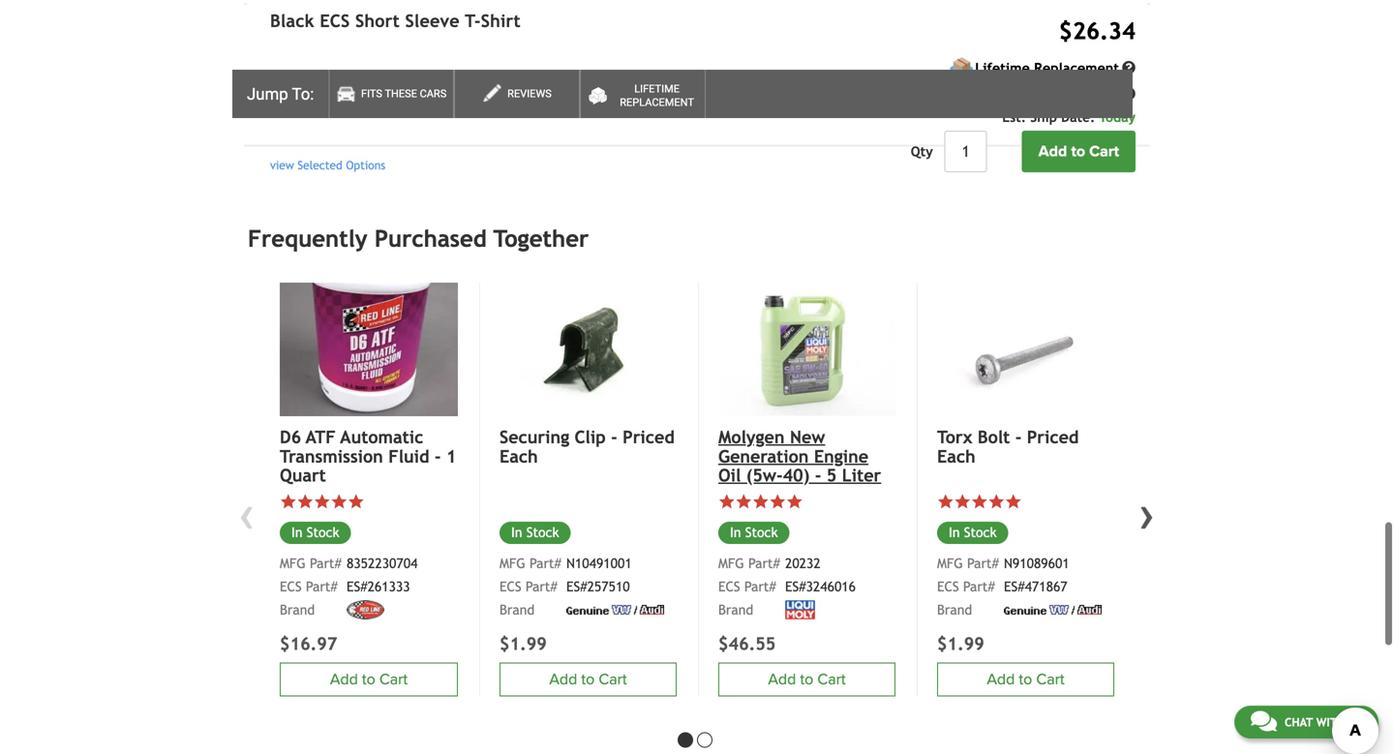 Task type: locate. For each thing, give the bounding box(es) containing it.
40)
[[783, 466, 810, 486]]

together
[[494, 225, 589, 252]]

- right clip
[[611, 427, 618, 448]]

0 horizontal spatial as
[[645, 52, 657, 66]]

claim,
[[711, 91, 741, 105]]

2 stock from the left
[[965, 525, 997, 541]]

1 vertical spatial question circle image
[[1123, 87, 1136, 101]]

fits these cars
[[361, 87, 447, 100]]

comments image
[[1251, 710, 1278, 733]]

program up knowing
[[517, 52, 562, 66]]

have
[[296, 91, 321, 105]]

would
[[401, 91, 432, 105]]

part# up $46.55
[[745, 579, 777, 595]]

2 priced from the left
[[1028, 427, 1080, 448]]

you down covered
[[602, 67, 621, 81]]

1 $1.99 from the left
[[500, 634, 547, 654]]

in down oil
[[730, 525, 742, 541]]

to right 'need'
[[855, 52, 865, 66]]

26.34
[[1073, 17, 1136, 44]]

if
[[265, 91, 272, 105]]

liqui moly image
[[786, 601, 815, 620]]

star image down (5w- on the bottom right
[[753, 493, 770, 510]]

2 question circle image from the top
[[1123, 87, 1136, 101]]

shirt
[[481, 11, 521, 31]]

as
[[645, 52, 657, 66], [685, 52, 698, 66]]

0 vertical spatial question circle image
[[1123, 61, 1136, 75]]

lifetime
[[536, 27, 606, 47], [401, 52, 443, 66], [976, 60, 1031, 76], [635, 83, 680, 95]]

product,
[[766, 52, 808, 66]]

in stock down (5w- on the bottom right
[[730, 525, 778, 541]]

- left 5
[[815, 466, 822, 486]]

program
[[728, 27, 800, 47], [517, 52, 562, 66]]

3 stock from the left
[[307, 525, 340, 541]]

1 genuine volkswagen audi image from the left
[[567, 606, 665, 615]]

cart down es#257510
[[599, 671, 627, 689]]

enjoy
[[336, 67, 363, 81]]

1 mfg from the left
[[500, 556, 526, 571]]

part# left n10491001
[[530, 556, 562, 571]]

1 each from the left
[[500, 446, 538, 467]]

1 vertical spatial program
[[517, 52, 562, 66]]

3 mfg from the left
[[280, 556, 306, 571]]

2 in from the left
[[949, 525, 961, 541]]

es#471867
[[1005, 579, 1068, 595]]

-
[[611, 427, 618, 448], [1016, 427, 1022, 448], [435, 446, 441, 467], [815, 466, 822, 486]]

molygen
[[719, 427, 785, 448]]

redline image
[[347, 601, 385, 620]]

add down the mfg part# n91089601 ecs part# es#471867 brand on the bottom right of the page
[[987, 671, 1015, 689]]

add to cart button down redline image
[[280, 663, 458, 697]]

1 brand from the left
[[500, 602, 535, 618]]

0 horizontal spatial each
[[500, 446, 538, 467]]

replacement
[[643, 91, 708, 105]]

4 mfg from the left
[[719, 556, 745, 571]]

0 vertical spatial are
[[564, 52, 581, 66]]

in up the mfg part# n91089601 ecs part# es#471867 brand on the bottom right of the page
[[949, 525, 961, 541]]

genuine volkswagen audi image down es#471867
[[1005, 606, 1102, 615]]

n91089601
[[1005, 556, 1070, 571]]

cart for $1.99
[[1037, 671, 1065, 689]]

mfg left n91089601
[[938, 556, 964, 571]]

stock
[[527, 525, 559, 541], [965, 525, 997, 541], [307, 525, 340, 541], [746, 525, 778, 541]]

add down mfg part# n10491001 ecs part# es#257510 brand
[[550, 671, 578, 689]]

lifetime replacement up the ship
[[976, 60, 1120, 76]]

mfg left 20232
[[719, 556, 745, 571]]

4 brand from the left
[[719, 602, 754, 618]]

1 vertical spatial you
[[602, 67, 621, 81]]

1 vertical spatial are
[[540, 91, 556, 105]]

star image down oil
[[719, 493, 736, 510]]

free
[[430, 67, 450, 81]]

in down 'quart'
[[292, 525, 303, 541]]

you right if
[[275, 91, 293, 105]]

each inside torx bolt - priced each
[[938, 446, 976, 467]]

fits
[[361, 87, 383, 100]]

add to cart button for $46.55
[[719, 663, 896, 697]]

brand inside mfg part# 20232 ecs part# es#3246016 brand
[[719, 602, 754, 618]]

add for $46.55
[[769, 671, 797, 689]]

0 horizontal spatial are
[[540, 91, 556, 105]]

priced inside torx bolt - priced each
[[1028, 427, 1080, 448]]

2 genuine volkswagen audi image from the left
[[1005, 606, 1102, 615]]

generation
[[719, 446, 809, 467]]

mfg
[[500, 556, 526, 571], [938, 556, 964, 571], [280, 556, 306, 571], [719, 556, 745, 571]]

stock for torx bolt - priced each
[[965, 525, 997, 541]]

each left bolt
[[938, 446, 976, 467]]

star image
[[938, 493, 955, 510], [955, 493, 972, 510], [972, 493, 989, 510], [989, 493, 1006, 510], [1006, 493, 1022, 510], [297, 493, 314, 510], [314, 493, 331, 510], [736, 493, 753, 510], [770, 493, 787, 510]]

each inside securing clip - priced each
[[500, 446, 538, 467]]

20232
[[786, 556, 821, 571]]

4 star image from the left
[[989, 493, 1006, 510]]

in up mfg part# n10491001 ecs part# es#257510 brand
[[511, 525, 523, 541]]

brand inside the mfg part# n91089601 ecs part# es#471867 brand
[[938, 602, 973, 618]]

short
[[356, 11, 400, 31]]

these
[[385, 87, 417, 100]]

clip
[[575, 427, 606, 448]]

add down $46.55
[[769, 671, 797, 689]]

securing
[[500, 427, 570, 448]]

1 horizontal spatial each
[[938, 446, 976, 467]]

1 horizontal spatial lifetime replacement
[[976, 60, 1120, 76]]

and
[[313, 67, 333, 81]]

in
[[511, 525, 523, 541], [949, 525, 961, 541], [292, 525, 303, 541], [730, 525, 742, 541]]

priced inside securing clip - priced each
[[623, 427, 675, 448]]

motoring,
[[453, 67, 502, 81]]

star image down 'quart'
[[280, 493, 297, 510]]

t-
[[465, 11, 481, 31]]

3 in stock from the left
[[292, 525, 340, 541]]

8 star image from the left
[[736, 493, 753, 510]]

genuine volkswagen audi image
[[567, 606, 665, 615], [1005, 606, 1102, 615]]

to down date:
[[1072, 142, 1086, 161]]

as right long
[[685, 52, 698, 66]]

2 each from the left
[[938, 446, 976, 467]]

2 as from the left
[[685, 52, 698, 66]]

add to cart down redline image
[[330, 671, 408, 689]]

- right bolt
[[1016, 427, 1022, 448]]

expiration
[[948, 52, 999, 66]]

2 in stock from the left
[[949, 525, 997, 541]]

part# left 20232
[[749, 556, 781, 571]]

in stock up mfg part# n10491001 ecs part# es#257510 brand
[[511, 525, 559, 541]]

star image
[[280, 493, 297, 510], [331, 493, 348, 510], [348, 493, 365, 510], [719, 493, 736, 510], [753, 493, 770, 510], [787, 493, 804, 510]]

replacement up motoring,
[[446, 52, 514, 66]]

add to cart button down es#471867
[[938, 663, 1115, 697]]

mfg part# 20232 ecs part# es#3246016 brand
[[719, 556, 856, 618]]

to down es#471867
[[1019, 671, 1033, 689]]

d6 atf automatic transmission fluid - 1 quart image
[[280, 283, 458, 417]]

ecs up $46.55
[[719, 579, 741, 595]]

star image down d6 atf automatic transmission fluid - 1 quart
[[348, 493, 365, 510]]

mfg up $16.97
[[280, 556, 306, 571]]

brand
[[500, 602, 535, 618], [938, 602, 973, 618], [280, 602, 315, 618], [719, 602, 754, 618]]

brand for torx bolt - priced each
[[938, 602, 973, 618]]

are up we've
[[564, 52, 581, 66]]

add to cart down $46.55
[[769, 671, 846, 689]]

1 horizontal spatial genuine volkswagen audi image
[[1005, 606, 1102, 615]]

brand inside mfg part# 8352230704 ecs part# es#261333 brand
[[280, 602, 315, 618]]

mfg part# n91089601 ecs part# es#471867 brand
[[938, 556, 1070, 618]]

question circle image right your
[[1123, 61, 1136, 75]]

›
[[1140, 488, 1156, 540]]

product
[[307, 27, 374, 47]]

engine
[[815, 446, 869, 467]]

0 horizontal spatial lifetime replacement
[[620, 83, 694, 108]]

our
[[500, 27, 531, 47]]

or
[[526, 91, 537, 105]]

0 horizontal spatial priced
[[623, 427, 675, 448]]

cart down es#471867
[[1037, 671, 1065, 689]]

transmission
[[280, 446, 383, 467]]

1 horizontal spatial as
[[685, 52, 698, 66]]

$1.99 down the mfg part# n91089601 ecs part# es#471867 brand on the bottom right of the page
[[938, 634, 985, 654]]

ecs left es#257510
[[500, 579, 522, 595]]

with
[[1317, 716, 1346, 729]]

2 brand from the left
[[938, 602, 973, 618]]

es#257510
[[567, 579, 630, 595]]

star image down 40)
[[787, 493, 804, 510]]

more
[[497, 91, 524, 105]]

stock up the mfg part# n91089601 ecs part# es#471867 brand on the bottom right of the page
[[965, 525, 997, 541]]

1 in stock from the left
[[511, 525, 559, 541]]

mfg left n10491001
[[500, 556, 526, 571]]

add for $16.97
[[330, 671, 358, 689]]

add to cart down es#257510
[[550, 671, 627, 689]]

1 horizontal spatial $1.99
[[938, 634, 985, 654]]

are right or
[[540, 91, 556, 105]]

0 horizontal spatial $1.99
[[500, 634, 547, 654]]

add to cart button for $16.97
[[280, 663, 458, 697]]

cart down redline image
[[380, 671, 408, 689]]

2 vertical spatial you
[[275, 91, 293, 105]]

part# left es#261333
[[306, 579, 338, 595]]

0 vertical spatial lifetime replacement
[[976, 60, 1120, 76]]

mfg inside mfg part# n10491001 ecs part# es#257510 brand
[[500, 556, 526, 571]]

- inside torx bolt - priced each
[[1016, 427, 1022, 448]]

4 stock from the left
[[746, 525, 778, 541]]

1 horizontal spatial program
[[728, 27, 800, 47]]

oil
[[719, 466, 741, 486]]

lifetime up worry-
[[401, 52, 443, 66]]

2 star image from the left
[[955, 493, 972, 510]]

add to cart down es#471867
[[987, 671, 1065, 689]]

for
[[627, 52, 642, 66]]

add to cart
[[1039, 142, 1120, 161], [550, 671, 627, 689], [987, 671, 1065, 689], [330, 671, 408, 689], [769, 671, 846, 689]]

ecs inside the mfg part# n91089601 ecs part# es#471867 brand
[[938, 579, 960, 595]]

ecs
[[320, 11, 350, 31], [500, 579, 522, 595], [938, 579, 960, 595], [280, 579, 302, 595], [719, 579, 741, 595]]

each right the 1
[[500, 446, 538, 467]]

stock for molygen new generation engine oil (5w-40) - 5 liter
[[746, 525, 778, 541]]

add for $1.99
[[987, 671, 1015, 689]]

2 mfg from the left
[[938, 556, 964, 571]]

stock down (5w- on the bottom right
[[746, 525, 778, 541]]

priced right bolt
[[1028, 427, 1080, 448]]

as up covered.
[[645, 52, 657, 66]]

program up the
[[728, 27, 800, 47]]

priced right clip
[[623, 427, 675, 448]]

lifetime replacement down covered.
[[620, 83, 694, 108]]

1
[[447, 446, 457, 467]]

protected
[[314, 52, 364, 66]]

torx bolt - priced each image
[[938, 283, 1115, 416]]

star image down transmission
[[331, 493, 348, 510]]

replacement down covered.
[[620, 96, 694, 108]]

- inside molygen new generation engine oil (5w-40) - 5 liter
[[815, 466, 822, 486]]

an
[[932, 52, 945, 66]]

in stock up the mfg part# n91089601 ecs part# es#471867 brand on the bottom right of the page
[[949, 525, 997, 541]]

d6 atf automatic transmission fluid - 1 quart link
[[280, 427, 458, 486]]

mfg inside the mfg part# n91089601 ecs part# es#471867 brand
[[938, 556, 964, 571]]

in stock for torx bolt - priced each
[[949, 525, 997, 541]]

- inside securing clip - priced each
[[611, 427, 618, 448]]

part# left n91089601
[[968, 556, 1000, 571]]

mfg inside mfg part# 20232 ecs part# es#3246016 brand
[[719, 556, 745, 571]]

9 star image from the left
[[770, 493, 787, 510]]

$1.99 down mfg part# n10491001 ecs part# es#257510 brand
[[500, 634, 547, 654]]

part# left es#257510
[[526, 579, 558, 595]]

lifetime down covered.
[[635, 83, 680, 95]]

stock up mfg part# 8352230704 ecs part# es#261333 brand
[[307, 525, 340, 541]]

to down liqui moly image
[[801, 671, 814, 689]]

2 horizontal spatial you
[[701, 52, 719, 66]]

1 horizontal spatial are
[[564, 52, 581, 66]]

add to cart button for $1.99
[[938, 663, 1115, 697]]

ecs left es#471867
[[938, 579, 960, 595]]

to
[[855, 52, 865, 66], [455, 91, 465, 105], [590, 91, 601, 105], [1072, 142, 1086, 161], [582, 671, 595, 689], [1019, 671, 1033, 689], [362, 671, 376, 689], [801, 671, 814, 689]]

add to cart button down $46.55
[[719, 663, 896, 697]]

- left the 1
[[435, 446, 441, 467]]

0 horizontal spatial genuine volkswagen audi image
[[567, 606, 665, 615]]

quart
[[280, 466, 326, 486]]

ecs inside mfg part# 20232 ecs part# es#3246016 brand
[[719, 579, 741, 595]]

2 $1.99 from the left
[[938, 634, 985, 654]]

date.
[[1002, 52, 1028, 66]]

to left the place
[[590, 91, 601, 105]]

in stock down 'quart'
[[292, 525, 340, 541]]

ecs up $16.97
[[280, 579, 302, 595]]

own
[[722, 52, 744, 66]]

fits these cars link
[[329, 70, 455, 118]]

1 priced from the left
[[623, 427, 675, 448]]

3 brand from the left
[[280, 602, 315, 618]]

ecs inside mfg part# n10491001 ecs part# es#257510 brand
[[500, 579, 522, 595]]

stock up mfg part# n10491001 ecs part# es#257510 brand
[[527, 525, 559, 541]]

4 in from the left
[[730, 525, 742, 541]]

priced
[[623, 427, 675, 448], [1028, 427, 1080, 448]]

genuine volkswagen audi image down es#257510
[[567, 606, 665, 615]]

add to cart button down es#257510
[[500, 663, 677, 697]]

you left own
[[701, 52, 719, 66]]

1 horizontal spatial you
[[602, 67, 621, 81]]

molygen new generation engine oil (5w-40) - 5 liter image
[[719, 283, 896, 416]]

None text field
[[945, 131, 988, 172]]

0 vertical spatial program
[[728, 27, 800, 47]]

purchased
[[375, 225, 487, 252]]

question circle image
[[1123, 61, 1136, 75], [1123, 87, 1136, 101]]

cars
[[420, 87, 447, 100]]

each for torx
[[938, 446, 976, 467]]

cart down es#3246016
[[818, 671, 846, 689]]

to down redline image
[[362, 671, 376, 689]]

selected
[[298, 158, 343, 172]]

add down the ship
[[1039, 142, 1068, 161]]

4 in stock from the left
[[730, 525, 778, 541]]

question circle image up today
[[1123, 87, 1136, 101]]

in stock
[[511, 525, 559, 541], [949, 525, 997, 541], [292, 525, 340, 541], [730, 525, 778, 541]]

3 in from the left
[[292, 525, 303, 541]]

1 horizontal spatial priced
[[1028, 427, 1080, 448]]

some
[[366, 67, 395, 81]]

add
[[1039, 142, 1068, 161], [550, 671, 578, 689], [987, 671, 1015, 689], [330, 671, 358, 689], [769, 671, 797, 689]]

add down $16.97
[[330, 671, 358, 689]]

each
[[500, 446, 538, 467], [938, 446, 976, 467]]

mfg inside mfg part# 8352230704 ecs part# es#261333 brand
[[280, 556, 306, 571]]

ecs inside mfg part# 8352230704 ecs part# es#261333 brand
[[280, 579, 302, 595]]

$16.97
[[280, 634, 337, 654]]

this product is lifetime replacement eligible image
[[950, 56, 974, 80]]



Task type: vqa. For each thing, say whether or not it's contained in the screenshot.
priced
yes



Task type: describe. For each thing, give the bounding box(es) containing it.
this product is covered by our lifetime replacement program products protected by our lifetime replacement program are covered for as long as you own the product, no need to worry about an expiration date. purchase your products and enjoy some worry-free motoring, knowing we've got you covered.
[[265, 27, 1104, 81]]

we've
[[551, 67, 580, 81]]

learn
[[468, 91, 494, 105]]

molygen new generation engine oil (5w-40) - 5 liter
[[719, 427, 882, 486]]

by
[[367, 52, 379, 66]]

are inside this product is covered by our lifetime replacement program products protected by our lifetime replacement program are covered for as long as you own the product, no need to worry about an expiration date. purchase your products and enjoy some worry-free motoring, knowing we've got you covered.
[[564, 52, 581, 66]]

› link
[[1133, 488, 1162, 540]]

est.
[[1003, 109, 1027, 125]]

cart for $16.97
[[380, 671, 408, 689]]

ecs for molygen new generation engine oil (5w-40) - 5 liter
[[719, 579, 741, 595]]

a
[[634, 91, 641, 105]]

cart down today
[[1090, 142, 1120, 161]]

n10491001
[[567, 556, 632, 571]]

reviews
[[508, 87, 552, 100]]

today
[[1100, 109, 1136, 125]]

in stock for d6 atf automatic transmission fluid - 1 quart
[[292, 525, 340, 541]]

part# left the "8352230704"
[[310, 556, 342, 571]]

1 vertical spatial lifetime replacement
[[620, 83, 694, 108]]

ecs for torx bolt - priced each
[[938, 579, 960, 595]]

any
[[323, 91, 342, 105]]

add to cart for $16.97
[[330, 671, 408, 689]]

options
[[346, 158, 386, 172]]

like
[[435, 91, 452, 105]]

reviews link
[[455, 70, 580, 118]]

lifetime up we've
[[536, 27, 606, 47]]

1 star image from the left
[[280, 493, 297, 510]]

4 star image from the left
[[719, 493, 736, 510]]

no
[[811, 52, 824, 66]]

replacement down 26.34
[[1035, 60, 1120, 76]]

to down es#257510
[[582, 671, 595, 689]]

securing clip - priced each image
[[500, 283, 677, 415]]

bolt
[[978, 427, 1011, 448]]

date:
[[1062, 109, 1096, 125]]

products
[[265, 67, 311, 81]]

black
[[270, 11, 315, 31]]

lifetime right this product is lifetime replacement eligible image at the top of page
[[976, 60, 1031, 76]]

5 star image from the left
[[753, 493, 770, 510]]

knowing
[[505, 67, 548, 81]]

each for securing
[[500, 446, 538, 467]]

purchase
[[1030, 52, 1079, 66]]

mfg for molygen new generation engine oil (5w-40) - 5 liter
[[719, 556, 745, 571]]

ecs up protected
[[320, 11, 350, 31]]

1 as from the left
[[645, 52, 657, 66]]

our
[[382, 52, 399, 66]]

chat
[[1285, 716, 1314, 729]]

torx bolt - priced each link
[[938, 427, 1115, 467]]

in stock for molygen new generation engine oil (5w-40) - 5 liter
[[730, 525, 778, 541]]

3 star image from the left
[[348, 493, 365, 510]]

to inside this product is covered by our lifetime replacement program products protected by our lifetime replacement program are covered for as long as you own the product, no need to worry about an expiration date. purchase your products and enjoy some worry-free motoring, knowing we've got you covered.
[[855, 52, 865, 66]]

brand for molygen new generation engine oil (5w-40) - 5 liter
[[719, 602, 754, 618]]

mfg for torx bolt - priced each
[[938, 556, 964, 571]]

replacement up long
[[611, 27, 722, 47]]

fluid
[[389, 446, 430, 467]]

mfg part# 8352230704 ecs part# es#261333 brand
[[280, 556, 418, 618]]

in for torx bolt - priced each
[[949, 525, 961, 541]]

0 vertical spatial you
[[701, 52, 719, 66]]

in for molygen new generation engine oil (5w-40) - 5 liter
[[730, 525, 742, 541]]

securing clip - priced each
[[500, 427, 675, 467]]

add to cart button down date:
[[1023, 131, 1136, 172]]

new
[[790, 427, 826, 448]]

8352230704
[[347, 556, 418, 571]]

1 star image from the left
[[938, 493, 955, 510]]

1 question circle image from the top
[[1123, 61, 1136, 75]]

the
[[747, 52, 763, 66]]

your
[[1082, 52, 1104, 66]]

2 star image from the left
[[331, 493, 348, 510]]

part# left es#471867
[[964, 579, 996, 595]]

got
[[583, 67, 600, 81]]

brand for d6 atf automatic transmission fluid - 1 quart
[[280, 602, 315, 618]]

atf
[[306, 427, 336, 448]]

0 horizontal spatial program
[[517, 52, 562, 66]]

by
[[474, 27, 495, 47]]

stock for d6 atf automatic transmission fluid - 1 quart
[[307, 525, 340, 541]]

genuine volkswagen audi image for mfg part# n91089601 ecs part# es#471867 brand
[[1005, 606, 1102, 615]]

1 stock from the left
[[527, 525, 559, 541]]

mfg for d6 atf automatic transmission fluid - 1 quart
[[280, 556, 306, 571]]

frequently purchased together
[[248, 225, 589, 252]]

5 star image from the left
[[1006, 493, 1022, 510]]

this
[[265, 27, 302, 47]]

chat with us link
[[1235, 706, 1379, 739]]

es#3246016
[[786, 579, 856, 595]]

sleeve
[[405, 11, 460, 31]]

add to cart for $1.99
[[987, 671, 1065, 689]]

worry-
[[398, 67, 430, 81]]

d6 atf automatic transmission fluid - 1 quart
[[280, 427, 457, 486]]

7 star image from the left
[[314, 493, 331, 510]]

$46.55
[[719, 634, 776, 654]]

about
[[900, 52, 929, 66]]

0 horizontal spatial you
[[275, 91, 293, 105]]

(5w-
[[747, 466, 783, 486]]

in for d6 atf automatic transmission fluid - 1 quart
[[292, 525, 303, 541]]

6 star image from the left
[[297, 493, 314, 510]]

add to cart down date:
[[1039, 142, 1120, 161]]

ecs for d6 atf automatic transmission fluid - 1 quart
[[280, 579, 302, 595]]

6 star image from the left
[[787, 493, 804, 510]]

automatic
[[341, 427, 424, 448]]

qty
[[911, 144, 934, 159]]

to right like
[[455, 91, 465, 105]]

3 star image from the left
[[972, 493, 989, 510]]

cart for $46.55
[[818, 671, 846, 689]]

torx bolt - priced each
[[938, 427, 1080, 467]]

brand inside mfg part# n10491001 ecs part# es#257510 brand
[[500, 602, 535, 618]]

products
[[265, 52, 311, 66]]

add to cart for $46.55
[[769, 671, 846, 689]]

selected options
[[298, 158, 386, 172]]

us
[[1349, 716, 1363, 729]]

5
[[827, 466, 837, 486]]

covered.
[[624, 67, 668, 81]]

est. ship date: today
[[1003, 109, 1136, 125]]

worry
[[868, 52, 897, 66]]

questions,
[[345, 91, 398, 105]]

molygen new generation engine oil (5w-40) - 5 liter link
[[719, 427, 896, 486]]

covered
[[400, 27, 469, 47]]

liter
[[843, 466, 882, 486]]

priced for securing clip - priced each
[[623, 427, 675, 448]]

1 in from the left
[[511, 525, 523, 541]]

is
[[379, 27, 394, 47]]

torx
[[938, 427, 973, 448]]

- inside d6 atf automatic transmission fluid - 1 quart
[[435, 446, 441, 467]]

ship
[[1031, 109, 1058, 125]]

priced for torx bolt - priced each
[[1028, 427, 1080, 448]]

place
[[603, 91, 631, 105]]

es#261333
[[347, 579, 410, 595]]

d6
[[280, 427, 301, 448]]

frequently
[[248, 225, 368, 252]]

genuine volkswagen audi image for mfg part# n10491001 ecs part# es#257510 brand
[[567, 606, 665, 615]]



